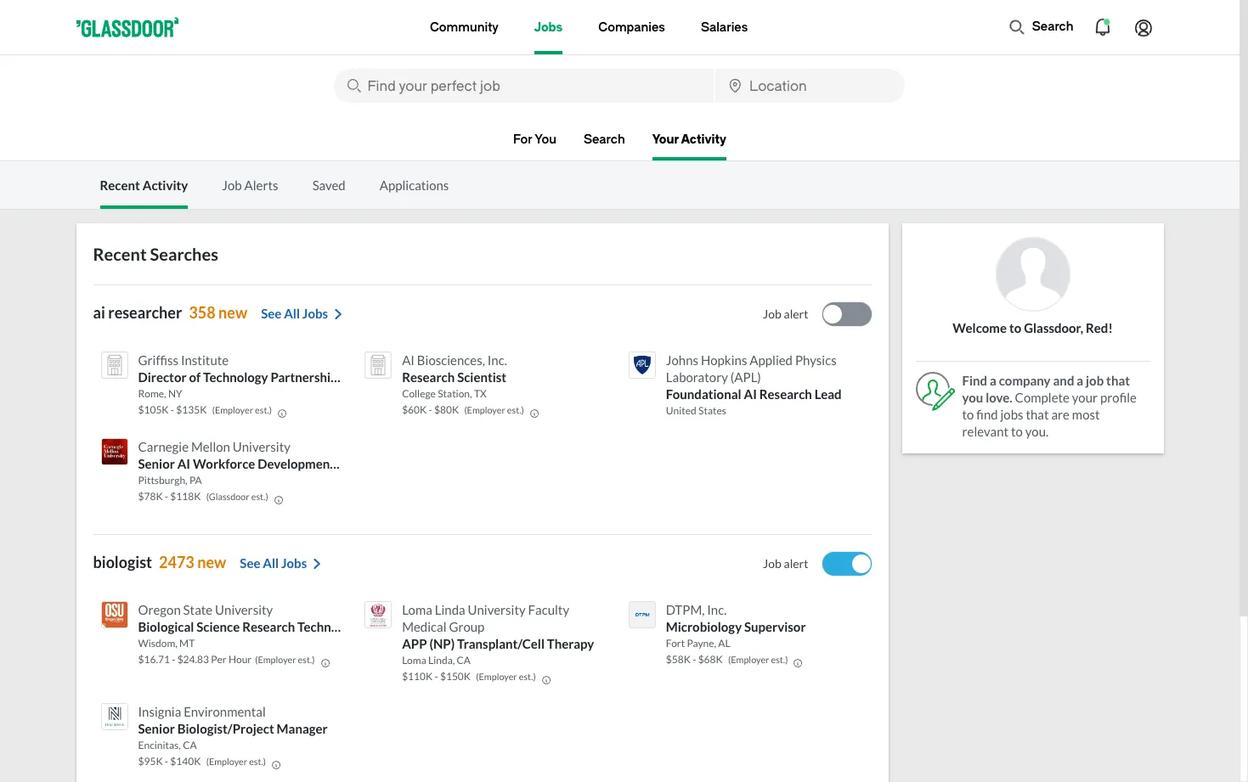 Task type: vqa. For each thing, say whether or not it's contained in the screenshot.
Senior Biologist/Project Manager's -
yes



Task type: describe. For each thing, give the bounding box(es) containing it.
biosciences,
[[417, 353, 485, 368]]

medical
[[402, 620, 447, 635]]

state
[[183, 603, 213, 618]]

microbiology
[[666, 620, 742, 635]]

most
[[1073, 407, 1101, 422]]

est.) for microbiology supervisor
[[771, 655, 788, 666]]

$118k
[[170, 490, 201, 503]]

Search keyword field
[[334, 69, 714, 103]]

encinitas,
[[138, 740, 181, 752]]

biologist 2473 new
[[93, 553, 226, 572]]

insignia
[[138, 705, 181, 720]]

see for 358 new
[[261, 306, 282, 321]]

you.
[[1026, 424, 1049, 439]]

tx
[[474, 388, 487, 400]]

applications
[[380, 178, 449, 193]]

college
[[402, 388, 436, 400]]

welcome to glassdoor, red!
[[953, 320, 1113, 336]]

saved
[[313, 178, 346, 193]]

alert for ai researcher 358 new
[[784, 307, 809, 321]]

activity for your activity
[[681, 133, 727, 147]]

ai biosciences, inc. research scientist college station, tx
[[402, 353, 507, 400]]

job alerts link
[[222, 178, 279, 193]]

$110k
[[402, 671, 433, 683]]

recent activity
[[100, 178, 188, 193]]

station,
[[438, 388, 472, 400]]

3
[[361, 620, 368, 635]]

- for director of technology partnerships and ip activation
[[171, 404, 174, 417]]

see all jobs link for biologist 2473 new
[[240, 556, 324, 573]]

hour
[[229, 654, 252, 666]]

loma linda university faculty medical group app (np) transplant/cell therapy loma linda, ca
[[402, 603, 594, 667]]

$135k
[[176, 404, 207, 417]]

ca inside loma linda university faculty medical group app (np) transplant/cell therapy loma linda, ca
[[457, 655, 471, 667]]

- for senior biologist/project manager
[[165, 756, 168, 768]]

and inside find a company and a job that you love.
[[1054, 373, 1075, 388]]

director
[[138, 370, 187, 385]]

$16.71
[[138, 654, 170, 666]]

ai inside johns hopkins applied physics laboratory (apl) foundational ai research lead united states
[[744, 387, 757, 402]]

app
[[402, 637, 427, 652]]

jobs
[[1001, 407, 1024, 422]]

ai inside ai biosciences, inc. research scientist college station, tx
[[402, 353, 415, 368]]

$95k - $140k (employer est.)
[[138, 756, 266, 768]]

your activity
[[653, 133, 727, 147]]

1 vertical spatial to
[[963, 407, 975, 422]]

red!
[[1086, 320, 1113, 336]]

senior inside carnegie mellon university senior ai workforce development engineer pittsburgh, pa
[[138, 456, 175, 472]]

johns hopkins applied physics laboratory (apl) foundational ai research lead united states
[[666, 353, 842, 417]]

all for biologist 2473 new
[[263, 556, 279, 571]]

carnegie
[[138, 439, 189, 455]]

biological
[[138, 620, 194, 635]]

jobs link
[[535, 0, 563, 54]]

supervisor
[[745, 620, 806, 635]]

$95k
[[138, 756, 163, 768]]

ai
[[93, 303, 105, 322]]

$16.71 - $24.83 per hour (employer est.)
[[138, 654, 315, 666]]

(employer for research scientist
[[464, 405, 506, 416]]

2 a from the left
[[1077, 373, 1084, 388]]

university for research
[[215, 603, 273, 618]]

university for group
[[468, 603, 526, 618]]

(apl)
[[731, 370, 762, 385]]

research inside oregon state university biological science research technician 3 - big hole montana wisdom, mt
[[242, 620, 295, 635]]

biologist/project
[[177, 722, 274, 737]]

relevant
[[963, 424, 1009, 439]]

johns
[[666, 353, 699, 368]]

1 a from the left
[[990, 373, 997, 388]]

saved link
[[313, 178, 346, 193]]

montana
[[428, 620, 480, 635]]

mt
[[179, 638, 195, 650]]

$105k - $135k (employer est.)
[[138, 404, 272, 417]]

(employer for director of technology partnerships and ip activation
[[212, 405, 253, 416]]

transplant/cell
[[457, 637, 545, 652]]

est.) for research scientist
[[507, 405, 524, 416]]

community link
[[430, 0, 499, 54]]

faculty
[[528, 603, 570, 618]]

pa
[[190, 474, 202, 487]]

2 loma from the top
[[402, 655, 427, 667]]

companies
[[599, 20, 666, 34]]

company
[[999, 373, 1051, 388]]

mellon
[[191, 439, 230, 455]]

environmental
[[184, 705, 266, 720]]

carnegie mellon university logo image
[[101, 439, 128, 466]]

love.
[[986, 390, 1013, 405]]

loma linda university faculty medical group logo image
[[365, 602, 392, 629]]

university for workforce
[[233, 439, 291, 455]]

(employer for senior biologist/project manager
[[206, 757, 247, 768]]

- for senior ai workforce development engineer
[[165, 490, 168, 503]]

est.) for senior biologist/project manager
[[249, 757, 266, 768]]

search inside button
[[1033, 20, 1074, 34]]

$110k - $150k (employer est.)
[[402, 671, 536, 683]]

job for 358 new
[[763, 307, 782, 321]]

griffiss institute director of technology partnerships and ip activation rome, ny
[[138, 353, 444, 400]]

that for job
[[1107, 373, 1131, 388]]

lead
[[815, 387, 842, 402]]

welcome
[[953, 320, 1007, 336]]

job alerts
[[222, 178, 279, 193]]

0 vertical spatial jobs
[[535, 20, 563, 34]]

development
[[258, 456, 335, 472]]

recent for recent searches
[[93, 244, 147, 264]]

job
[[1086, 373, 1104, 388]]

researcher
[[108, 303, 182, 322]]

alerts
[[244, 178, 279, 193]]

0 vertical spatial job
[[222, 178, 242, 193]]

job for 2473 new
[[763, 557, 782, 571]]

hole
[[398, 620, 426, 635]]

pittsburgh,
[[138, 474, 188, 487]]

for you
[[513, 133, 557, 147]]

companies link
[[599, 0, 666, 54]]

profile
[[1101, 390, 1137, 405]]

research inside johns hopkins applied physics laboratory (apl) foundational ai research lead united states
[[760, 387, 813, 402]]

science
[[197, 620, 240, 635]]

(glassdoor
[[206, 491, 250, 502]]

manager
[[277, 722, 328, 737]]

see all jobs for 358 new
[[261, 306, 328, 321]]

laboratory
[[666, 370, 728, 385]]

activation
[[384, 370, 444, 385]]

$78k - $118k (glassdoor est.)
[[138, 490, 268, 503]]

est.) inside $16.71 - $24.83 per hour (employer est.)
[[298, 655, 315, 666]]



Task type: locate. For each thing, give the bounding box(es) containing it.
biologist
[[93, 553, 152, 572]]

inc. up scientist
[[488, 353, 507, 368]]

0 vertical spatial activity
[[681, 133, 727, 147]]

ai up activation
[[402, 353, 415, 368]]

jobs up search keyword field
[[535, 20, 563, 34]]

recent inside 'recent activity' 'link'
[[100, 178, 140, 193]]

1 vertical spatial ai
[[744, 387, 757, 402]]

activity inside 'link'
[[143, 178, 188, 193]]

workforce
[[193, 456, 255, 472]]

activity right your
[[681, 133, 727, 147]]

see all jobs up oregon state university biological science research technician 3 - big hole montana wisdom, mt
[[240, 556, 307, 571]]

recent for recent activity
[[100, 178, 140, 193]]

1 vertical spatial ca
[[183, 740, 197, 752]]

2 vertical spatial jobs
[[281, 556, 307, 571]]

1 vertical spatial that
[[1026, 407, 1049, 422]]

dtpm, inc. logo image
[[629, 602, 656, 629]]

0 vertical spatial inc.
[[488, 353, 507, 368]]

0 vertical spatial that
[[1107, 373, 1131, 388]]

complete
[[1016, 390, 1070, 405]]

- right 3 at the left of the page
[[371, 620, 375, 635]]

2 vertical spatial job
[[763, 557, 782, 571]]

inc.
[[488, 353, 507, 368], [707, 603, 727, 618]]

1 vertical spatial inc.
[[707, 603, 727, 618]]

1 horizontal spatial ca
[[457, 655, 471, 667]]

find
[[963, 373, 988, 388]]

est.) for director of technology partnerships and ip activation
[[255, 405, 272, 416]]

2 horizontal spatial ai
[[744, 387, 757, 402]]

2 job alert from the top
[[763, 557, 809, 571]]

- inside oregon state university biological science research technician 3 - big hole montana wisdom, mt
[[371, 620, 375, 635]]

states
[[699, 405, 727, 417]]

engineer
[[337, 456, 388, 472]]

and left ip
[[346, 370, 367, 385]]

(employer down tx
[[464, 405, 506, 416]]

ca up $110k - $150k (employer est.) at the bottom
[[457, 655, 471, 667]]

- right $78k
[[165, 490, 168, 503]]

(employer inside $58k - $68k (employer est.)
[[729, 655, 770, 666]]

$58k
[[666, 654, 691, 666]]

searches
[[150, 244, 218, 264]]

0 vertical spatial see
[[261, 306, 282, 321]]

2 vertical spatial to
[[1012, 424, 1023, 439]]

that up 'profile'
[[1107, 373, 1131, 388]]

job up "supervisor"
[[763, 557, 782, 571]]

0 vertical spatial see all jobs link
[[261, 306, 345, 323]]

1 vertical spatial recent
[[93, 244, 147, 264]]

1 horizontal spatial all
[[284, 306, 300, 321]]

see
[[261, 306, 282, 321], [240, 556, 260, 571]]

1 vertical spatial new
[[197, 553, 226, 572]]

new right 2473 at bottom
[[197, 553, 226, 572]]

1 horizontal spatial search
[[1033, 20, 1074, 34]]

1 vertical spatial senior
[[138, 722, 175, 737]]

est.) for senior ai workforce development engineer
[[251, 491, 268, 502]]

2473
[[159, 553, 194, 572]]

job alert up "applied"
[[763, 307, 809, 321]]

est.) right $80k
[[507, 405, 524, 416]]

1 horizontal spatial activity
[[681, 133, 727, 147]]

1 horizontal spatial a
[[1077, 373, 1084, 388]]

2 alert from the top
[[784, 557, 809, 571]]

(employer down biologist/project
[[206, 757, 247, 768]]

2 horizontal spatial research
[[760, 387, 813, 402]]

university inside oregon state university biological science research technician 3 - big hole montana wisdom, mt
[[215, 603, 273, 618]]

1 horizontal spatial research
[[402, 370, 455, 385]]

est.) down technology
[[255, 405, 272, 416]]

job alert
[[763, 307, 809, 321], [763, 557, 809, 571]]

0 vertical spatial senior
[[138, 456, 175, 472]]

alert up "supervisor"
[[784, 557, 809, 571]]

0 horizontal spatial activity
[[143, 178, 188, 193]]

activity
[[681, 133, 727, 147], [143, 178, 188, 193]]

institute
[[181, 353, 229, 368]]

(employer for app (np) transplant/cell therapy
[[476, 672, 517, 683]]

all up oregon state university biological science research technician 3 - big hole montana wisdom, mt
[[263, 556, 279, 571]]

to down the jobs
[[1012, 424, 1023, 439]]

recent searches
[[93, 244, 218, 264]]

1 vertical spatial search
[[584, 133, 625, 147]]

0 horizontal spatial ca
[[183, 740, 197, 752]]

oregon state university logo image
[[101, 602, 128, 629]]

- for app (np) transplant/cell therapy
[[435, 671, 438, 683]]

university up the development
[[233, 439, 291, 455]]

see for 2473 new
[[240, 556, 260, 571]]

(employer right hour
[[255, 655, 296, 666]]

alert for biologist 2473 new
[[784, 557, 809, 571]]

to right 'welcome'
[[1010, 320, 1022, 336]]

ai up pa
[[177, 456, 190, 472]]

0 horizontal spatial none field
[[334, 69, 714, 103]]

0 horizontal spatial a
[[990, 373, 997, 388]]

see all jobs link for ai researcher 358 new
[[261, 306, 345, 323]]

see all jobs up "griffiss institute director of technology partnerships and ip activation rome, ny"
[[261, 306, 328, 321]]

(employer
[[212, 405, 253, 416], [464, 405, 506, 416], [255, 655, 296, 666], [729, 655, 770, 666], [476, 672, 517, 683], [206, 757, 247, 768]]

- for biological science research technician 3 - big hole montana
[[172, 654, 175, 666]]

find
[[977, 407, 999, 422]]

est.) right the "(glassdoor"
[[251, 491, 268, 502]]

search button
[[1000, 10, 1083, 44]]

a left job
[[1077, 373, 1084, 388]]

(employer down technology
[[212, 405, 253, 416]]

university up 'science'
[[215, 603, 273, 618]]

(employer inside $95k - $140k (employer est.)
[[206, 757, 247, 768]]

technician
[[298, 620, 358, 635]]

fort
[[666, 638, 685, 650]]

1 vertical spatial see all jobs
[[240, 556, 307, 571]]

est.) inside $78k - $118k (glassdoor est.)
[[251, 491, 268, 502]]

0 horizontal spatial all
[[263, 556, 279, 571]]

0 vertical spatial job alert
[[763, 307, 809, 321]]

$68k
[[698, 654, 723, 666]]

job alert for 358 new
[[763, 307, 809, 321]]

are
[[1052, 407, 1070, 422]]

new right 358
[[219, 303, 248, 322]]

that for jobs
[[1026, 407, 1049, 422]]

(employer inside $16.71 - $24.83 per hour (employer est.)
[[255, 655, 296, 666]]

research up hour
[[242, 620, 295, 635]]

(employer down "transplant/cell"
[[476, 672, 517, 683]]

1 horizontal spatial inc.
[[707, 603, 727, 618]]

0 vertical spatial alert
[[784, 307, 809, 321]]

1 job alert from the top
[[763, 307, 809, 321]]

1 horizontal spatial none field
[[716, 69, 905, 103]]

job up "applied"
[[763, 307, 782, 321]]

1 vertical spatial activity
[[143, 178, 188, 193]]

- down 'ny'
[[171, 404, 174, 417]]

- right $60k
[[429, 404, 432, 417]]

$150k
[[440, 671, 471, 683]]

a up love. at the right
[[990, 373, 997, 388]]

and inside "griffiss institute director of technology partnerships and ip activation rome, ny"
[[346, 370, 367, 385]]

ai inside carnegie mellon university senior ai workforce development engineer pittsburgh, pa
[[177, 456, 190, 472]]

loma up hole
[[402, 603, 433, 618]]

1 vertical spatial research
[[760, 387, 813, 402]]

applied
[[750, 353, 793, 368]]

est.) inside $58k - $68k (employer est.)
[[771, 655, 788, 666]]

0 vertical spatial all
[[284, 306, 300, 321]]

recent up ai in the top of the page
[[93, 244, 147, 264]]

1 vertical spatial all
[[263, 556, 279, 571]]

ai researcher 358 new
[[93, 303, 248, 322]]

0 horizontal spatial inc.
[[488, 353, 507, 368]]

$105k
[[138, 404, 169, 417]]

est.) down insignia environmental senior biologist/project manager encinitas, ca at the bottom of the page
[[249, 757, 266, 768]]

0 horizontal spatial ai
[[177, 456, 190, 472]]

for you link
[[513, 133, 557, 157]]

0 horizontal spatial see
[[240, 556, 260, 571]]

your
[[1073, 390, 1098, 405]]

2 senior from the top
[[138, 722, 175, 737]]

- for research scientist
[[429, 404, 432, 417]]

see all jobs for 2473 new
[[240, 556, 307, 571]]

alert
[[784, 307, 809, 321], [784, 557, 809, 571]]

0 horizontal spatial research
[[242, 620, 295, 635]]

for
[[513, 133, 533, 147]]

you
[[963, 390, 984, 405]]

see up "griffiss institute director of technology partnerships and ip activation rome, ny"
[[261, 306, 282, 321]]

2 none field from the left
[[716, 69, 905, 103]]

university inside carnegie mellon university senior ai workforce development engineer pittsburgh, pa
[[233, 439, 291, 455]]

community
[[430, 20, 499, 34]]

see all jobs link up oregon state university biological science research technician 3 - big hole montana wisdom, mt
[[240, 556, 324, 573]]

1 vertical spatial see all jobs link
[[240, 556, 324, 573]]

jobs for ai researcher 358 new
[[302, 306, 328, 321]]

and up your
[[1054, 373, 1075, 388]]

(employer for microbiology supervisor
[[729, 655, 770, 666]]

physics
[[796, 353, 837, 368]]

1 horizontal spatial see
[[261, 306, 282, 321]]

jobs up partnerships
[[302, 306, 328, 321]]

0 vertical spatial research
[[402, 370, 455, 385]]

(np)
[[430, 637, 455, 652]]

ca inside insignia environmental senior biologist/project manager encinitas, ca
[[183, 740, 197, 752]]

none field search keyword
[[334, 69, 714, 103]]

university inside loma linda university faculty medical group app (np) transplant/cell therapy loma linda, ca
[[468, 603, 526, 618]]

- right $16.71
[[172, 654, 175, 666]]

ai down the "(apl)"
[[744, 387, 757, 402]]

senior up encinitas,
[[138, 722, 175, 737]]

1 loma from the top
[[402, 603, 433, 618]]

est.) inside $60k - $80k (employer est.)
[[507, 405, 524, 416]]

oregon state university biological science research technician 3 - big hole montana wisdom, mt
[[138, 603, 480, 650]]

0 horizontal spatial that
[[1026, 407, 1049, 422]]

1 vertical spatial alert
[[784, 557, 809, 571]]

wisdom,
[[138, 638, 177, 650]]

complete your profile to find jobs that are most relevant to you.
[[963, 390, 1137, 439]]

loma up $110k
[[402, 655, 427, 667]]

university up "transplant/cell"
[[468, 603, 526, 618]]

united
[[666, 405, 697, 417]]

0 horizontal spatial search
[[584, 133, 625, 147]]

- for microbiology supervisor
[[693, 654, 697, 666]]

est.) inside $105k - $135k (employer est.)
[[255, 405, 272, 416]]

0 vertical spatial ai
[[402, 353, 415, 368]]

all for ai researcher 358 new
[[284, 306, 300, 321]]

est.) inside $95k - $140k (employer est.)
[[249, 757, 266, 768]]

(employer inside $105k - $135k (employer est.)
[[212, 405, 253, 416]]

research down "applied"
[[760, 387, 813, 402]]

- down linda, on the bottom left of page
[[435, 671, 438, 683]]

(employer inside $110k - $150k (employer est.)
[[476, 672, 517, 683]]

senior up pittsburgh,
[[138, 456, 175, 472]]

1 vertical spatial see
[[240, 556, 260, 571]]

2 vertical spatial research
[[242, 620, 295, 635]]

job left alerts
[[222, 178, 242, 193]]

1 horizontal spatial ai
[[402, 353, 415, 368]]

activity up recent searches
[[143, 178, 188, 193]]

est.) for app (np) transplant/cell therapy
[[519, 672, 536, 683]]

0 vertical spatial search
[[1033, 20, 1074, 34]]

that inside complete your profile to find jobs that are most relevant to you.
[[1026, 407, 1049, 422]]

2 vertical spatial ai
[[177, 456, 190, 472]]

0 vertical spatial to
[[1010, 320, 1022, 336]]

None field
[[334, 69, 714, 103], [716, 69, 905, 103]]

1 senior from the top
[[138, 456, 175, 472]]

all
[[284, 306, 300, 321], [263, 556, 279, 571]]

senior
[[138, 456, 175, 472], [138, 722, 175, 737]]

to down 'you'
[[963, 407, 975, 422]]

1 horizontal spatial that
[[1107, 373, 1131, 388]]

0 vertical spatial loma
[[402, 603, 433, 618]]

job alert up "supervisor"
[[763, 557, 809, 571]]

insignia environmental logo image
[[101, 704, 128, 731]]

0 vertical spatial ca
[[457, 655, 471, 667]]

search link
[[584, 133, 625, 157]]

$80k
[[434, 404, 459, 417]]

linda,
[[428, 655, 455, 667]]

est.) down "transplant/cell"
[[519, 672, 536, 683]]

activity for recent activity
[[143, 178, 188, 193]]

1 vertical spatial loma
[[402, 655, 427, 667]]

none field the search location
[[716, 69, 905, 103]]

all up "griffiss institute director of technology partnerships and ip activation rome, ny"
[[284, 306, 300, 321]]

recent activity link
[[100, 178, 188, 209]]

358
[[189, 303, 216, 322]]

est.) inside $110k - $150k (employer est.)
[[519, 672, 536, 683]]

1 none field from the left
[[334, 69, 714, 103]]

oregon
[[138, 603, 181, 618]]

johns hopkins applied physics laboratory (apl) logo image
[[629, 352, 656, 379]]

jobs up oregon state university biological science research technician 3 - big hole montana wisdom, mt
[[281, 556, 307, 571]]

0 vertical spatial new
[[219, 303, 248, 322]]

see down the "(glassdoor"
[[240, 556, 260, 571]]

$60k
[[402, 404, 427, 417]]

recent
[[100, 178, 140, 193], [93, 244, 147, 264]]

- right $95k
[[165, 756, 168, 768]]

est.) down oregon state university biological science research technician 3 - big hole montana wisdom, mt
[[298, 655, 315, 666]]

(employer inside $60k - $80k (employer est.)
[[464, 405, 506, 416]]

group
[[449, 620, 485, 635]]

griffiss
[[138, 353, 179, 368]]

glassdoor,
[[1024, 320, 1084, 336]]

jobs for biologist 2473 new
[[281, 556, 307, 571]]

0 vertical spatial recent
[[100, 178, 140, 193]]

- left $68k
[[693, 654, 697, 666]]

that up you.
[[1026, 407, 1049, 422]]

dtpm, inc. microbiology supervisor fort payne, al
[[666, 603, 806, 650]]

Search location field
[[716, 69, 905, 103]]

per
[[211, 654, 227, 666]]

(employer down al
[[729, 655, 770, 666]]

ca up $140k
[[183, 740, 197, 752]]

scientist
[[457, 370, 507, 385]]

1 vertical spatial jobs
[[302, 306, 328, 321]]

rome,
[[138, 388, 166, 400]]

1 vertical spatial job alert
[[763, 557, 809, 571]]

inc. up microbiology
[[707, 603, 727, 618]]

see all jobs link up partnerships
[[261, 306, 345, 323]]

$58k - $68k (employer est.)
[[666, 654, 788, 666]]

find a company and a job that you love.
[[963, 373, 1131, 405]]

research inside ai biosciences, inc. research scientist college station, tx
[[402, 370, 455, 385]]

inc. inside dtpm, inc. microbiology supervisor fort payne, al
[[707, 603, 727, 618]]

job alert for 2473 new
[[763, 557, 809, 571]]

therapy
[[547, 637, 594, 652]]

0 horizontal spatial and
[[346, 370, 367, 385]]

est.) down "supervisor"
[[771, 655, 788, 666]]

that inside find a company and a job that you love.
[[1107, 373, 1131, 388]]

salaries
[[701, 20, 748, 34]]

1 vertical spatial job
[[763, 307, 782, 321]]

recent up recent searches
[[100, 178, 140, 193]]

your activity link
[[653, 133, 727, 161]]

big
[[378, 620, 396, 635]]

see all jobs link
[[261, 306, 345, 323], [240, 556, 324, 573]]

1 horizontal spatial and
[[1054, 373, 1075, 388]]

payne,
[[687, 638, 717, 650]]

salaries link
[[701, 0, 748, 54]]

research up college
[[402, 370, 455, 385]]

inc. inside ai biosciences, inc. research scientist college station, tx
[[488, 353, 507, 368]]

alert up physics
[[784, 307, 809, 321]]

loma
[[402, 603, 433, 618], [402, 655, 427, 667]]

senior inside insignia environmental senior biologist/project manager encinitas, ca
[[138, 722, 175, 737]]

ip
[[370, 370, 382, 385]]

1 alert from the top
[[784, 307, 809, 321]]

0 vertical spatial see all jobs
[[261, 306, 328, 321]]



